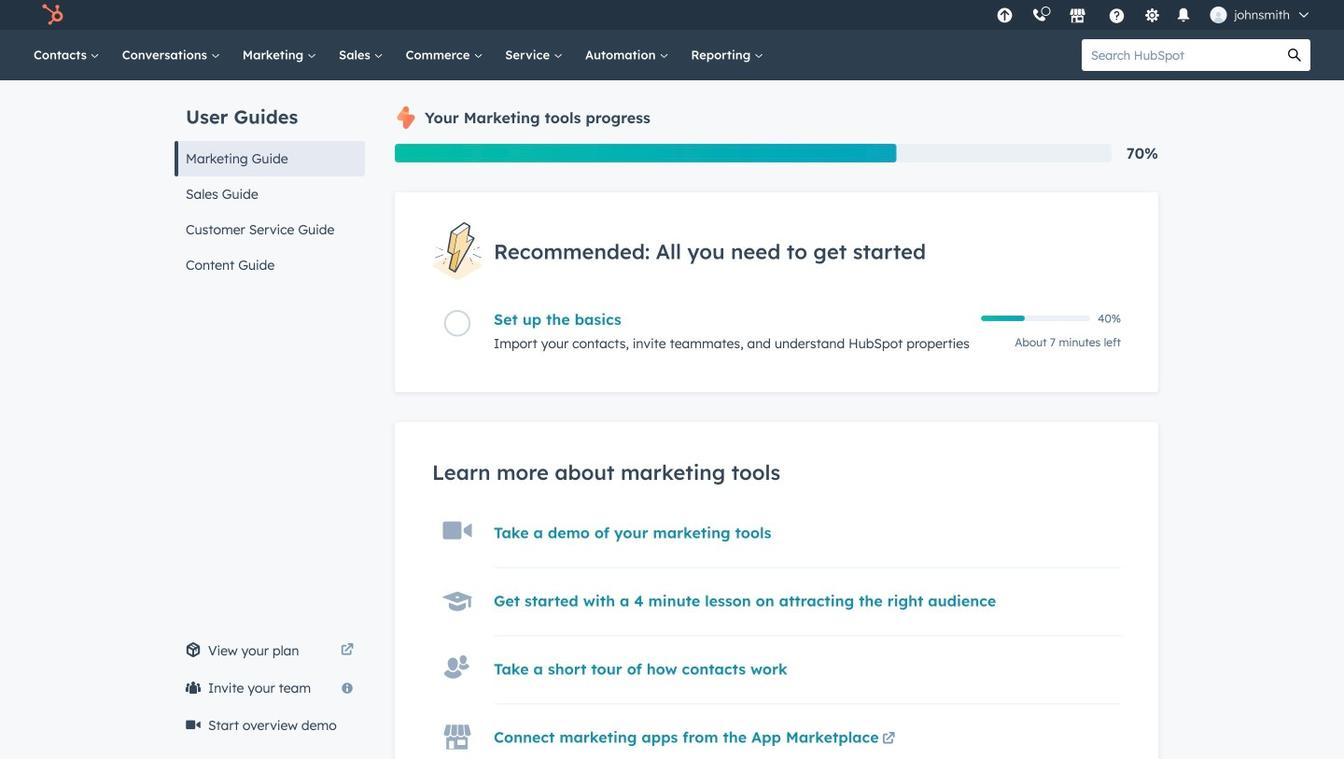 Task type: vqa. For each thing, say whether or not it's contained in the screenshot.
Link opens in a new window image
yes



Task type: describe. For each thing, give the bounding box(es) containing it.
john smith image
[[1211, 7, 1228, 23]]

user guides element
[[175, 80, 365, 283]]

1 horizontal spatial link opens in a new window image
[[883, 729, 896, 751]]

0 vertical spatial link opens in a new window image
[[341, 644, 354, 658]]



Task type: locate. For each thing, give the bounding box(es) containing it.
0 horizontal spatial link opens in a new window image
[[341, 640, 354, 662]]

[object object] complete progress bar
[[982, 316, 1025, 321]]

link opens in a new window image
[[341, 644, 354, 658], [883, 729, 896, 751]]

Search HubSpot search field
[[1082, 39, 1280, 71]]

0 horizontal spatial link opens in a new window image
[[341, 644, 354, 658]]

link opens in a new window image
[[341, 640, 354, 662], [883, 733, 896, 746]]

1 horizontal spatial link opens in a new window image
[[883, 733, 896, 746]]

1 vertical spatial link opens in a new window image
[[883, 729, 896, 751]]

0 vertical spatial link opens in a new window image
[[341, 640, 354, 662]]

1 vertical spatial link opens in a new window image
[[883, 733, 896, 746]]

marketplaces image
[[1070, 8, 1086, 25]]

menu
[[987, 0, 1323, 30]]

progress bar
[[395, 144, 897, 163]]



